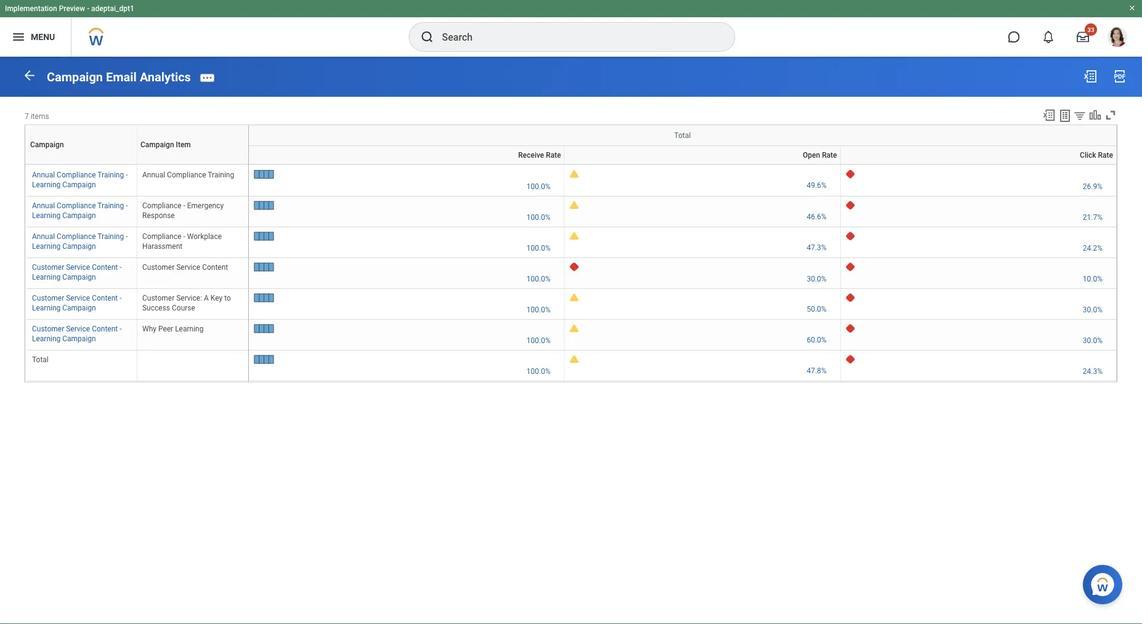 Task type: vqa. For each thing, say whether or not it's contained in the screenshot.
Browse for Meet an Available Mentor
no



Task type: locate. For each thing, give the bounding box(es) containing it.
100.0% button
[[527, 181, 552, 191], [527, 213, 552, 222], [527, 243, 552, 253], [527, 274, 552, 284], [527, 305, 552, 315], [527, 336, 552, 346], [527, 367, 552, 376]]

3 customer service content - learning campaign link from the top
[[32, 322, 122, 343]]

toolbar
[[1037, 109, 1118, 125]]

emergency
[[187, 201, 224, 210]]

customer service content - learning campaign for why peer learning
[[32, 325, 122, 343]]

learning for customer service content - learning campaign link associated with why peer learning
[[32, 334, 61, 343]]

customer service content - learning campaign
[[32, 263, 122, 281], [32, 294, 122, 312], [32, 325, 122, 343]]

training
[[98, 170, 124, 179], [208, 170, 234, 179], [98, 201, 124, 210], [98, 232, 124, 241]]

1 horizontal spatial click
[[1080, 151, 1096, 159]]

service for customer service: a key to success course
[[66, 294, 90, 302]]

2 vertical spatial 30.0%
[[1083, 336, 1103, 345]]

1 vertical spatial annual compliance training - learning campaign
[[32, 201, 128, 220]]

click
[[1080, 151, 1096, 159], [978, 164, 979, 165]]

0 vertical spatial open
[[803, 151, 820, 159]]

annual for annual compliance training - learning campaign link for compliance - workplace harassment
[[32, 232, 55, 241]]

2 customer service content - learning campaign from the top
[[32, 294, 122, 312]]

30.0% button
[[807, 274, 829, 284], [1083, 305, 1105, 315], [1083, 336, 1105, 346]]

learning inside why peer learning element
[[175, 325, 204, 333]]

customer for customer service: a key to success course
[[32, 294, 64, 302]]

3 annual compliance training - learning campaign from the top
[[32, 232, 128, 251]]

compliance inside "element"
[[167, 170, 206, 179]]

customer service: a key to success course
[[142, 294, 231, 312]]

1 horizontal spatial receive
[[518, 151, 544, 159]]

annual compliance training - learning campaign link for compliance - workplace harassment
[[32, 230, 128, 251]]

row element
[[26, 125, 251, 164], [249, 146, 1117, 164]]

to
[[224, 294, 231, 302]]

3 customer service content - learning campaign from the top
[[32, 325, 122, 343]]

adeptai_dpt1
[[91, 4, 134, 13]]

24.3%
[[1083, 367, 1103, 376]]

rate
[[546, 151, 561, 159], [822, 151, 837, 159], [1098, 151, 1113, 159], [408, 164, 409, 165], [704, 164, 705, 165], [980, 164, 981, 165]]

33 button
[[1069, 23, 1097, 51]]

49.6%
[[807, 181, 827, 190]]

annual compliance training - learning campaign for compliance - workplace harassment
[[32, 232, 128, 251]]

customer service content - learning campaign link for why peer learning
[[32, 322, 122, 343]]

50.0%
[[807, 305, 827, 313]]

campaign button
[[80, 164, 84, 165]]

1 horizontal spatial open
[[803, 151, 820, 159]]

annual compliance training - learning campaign
[[32, 170, 128, 189], [32, 201, 128, 220], [32, 232, 128, 251]]

3 100.0% from the top
[[527, 244, 551, 253]]

receive
[[518, 151, 544, 159], [405, 164, 407, 165]]

0 horizontal spatial receive
[[405, 164, 407, 165]]

4 100.0% from the top
[[527, 275, 551, 283]]

0 vertical spatial annual compliance training - learning campaign link
[[32, 168, 128, 189]]

1 vertical spatial open
[[702, 164, 703, 165]]

4 100.0% button from the top
[[527, 274, 552, 284]]

item
[[176, 140, 191, 149], [193, 164, 195, 165]]

learning for customer service content - learning campaign link related to customer service: a key to success course
[[32, 304, 61, 312]]

1 vertical spatial customer service content - learning campaign
[[32, 294, 122, 312]]

3 100.0% button from the top
[[527, 243, 552, 253]]

toolbar inside campaign email analytics main content
[[1037, 109, 1118, 125]]

export to excel image
[[1042, 109, 1056, 122]]

1 vertical spatial receive
[[405, 164, 407, 165]]

100.0%
[[527, 182, 551, 191], [527, 213, 551, 222], [527, 244, 551, 253], [527, 275, 551, 283], [527, 306, 551, 314], [527, 336, 551, 345], [527, 367, 551, 376]]

60.0%
[[807, 336, 827, 344]]

1 customer service content - learning campaign link from the top
[[32, 260, 122, 281]]

0 horizontal spatial open
[[702, 164, 703, 165]]

1 customer service content - learning campaign from the top
[[32, 263, 122, 281]]

- inside menu banner
[[87, 4, 89, 13]]

learning for customer service content - learning campaign link related to customer service content
[[32, 273, 61, 281]]

compliance - workplace harassment
[[142, 232, 222, 251]]

30.0% down 10.0% button
[[1083, 305, 1103, 314]]

total - receive rate total - open rate total - click rate
[[404, 164, 981, 165]]

0 horizontal spatial item
[[176, 140, 191, 149]]

a
[[204, 294, 209, 302]]

100.0% button for 49.6%
[[527, 181, 552, 191]]

key
[[211, 294, 223, 302]]

26.9% button
[[1083, 181, 1105, 191]]

30.0% button up 24.3%
[[1083, 336, 1105, 346]]

campaign campaign item
[[80, 164, 195, 165]]

workplace
[[187, 232, 222, 241]]

click rate
[[1080, 151, 1113, 159]]

service for customer service content
[[66, 263, 90, 272]]

annual inside annual compliance training "element"
[[142, 170, 165, 179]]

service:
[[176, 294, 202, 302]]

why peer learning
[[142, 325, 204, 333]]

0 horizontal spatial click
[[978, 164, 979, 165]]

46.6%
[[807, 212, 827, 221]]

customer service content element
[[142, 260, 228, 272]]

0 vertical spatial annual compliance training - learning campaign
[[32, 170, 128, 189]]

annual compliance training - learning campaign link for annual compliance training
[[32, 168, 128, 189]]

7 100.0% from the top
[[527, 367, 551, 376]]

5 100.0% from the top
[[527, 306, 551, 314]]

content for why peer learning
[[92, 325, 118, 333]]

menu
[[31, 32, 55, 42]]

why
[[142, 325, 156, 333]]

annual for annual compliance training - learning campaign link corresponding to annual compliance training
[[32, 170, 55, 179]]

previous page image
[[22, 68, 37, 83]]

customer
[[32, 263, 64, 272], [142, 263, 174, 272], [32, 294, 64, 302], [142, 294, 174, 302], [32, 325, 64, 333]]

49.6% button
[[807, 181, 829, 191]]

5 100.0% button from the top
[[527, 305, 552, 315]]

0 vertical spatial 30.0%
[[807, 275, 827, 283]]

expand/collapse chart image
[[1089, 109, 1102, 122]]

0 vertical spatial item
[[176, 140, 191, 149]]

- inside compliance - workplace harassment
[[183, 232, 185, 241]]

100.0% button for 46.6%
[[527, 213, 552, 222]]

customer service content - learning campaign link
[[32, 260, 122, 281], [32, 291, 122, 312], [32, 322, 122, 343]]

0 vertical spatial receive
[[518, 151, 544, 159]]

47.3%
[[807, 243, 827, 252]]

campaign email analytics link
[[47, 70, 191, 84]]

30.0% button down 10.0% button
[[1083, 305, 1105, 315]]

1 vertical spatial 30.0%
[[1083, 305, 1103, 314]]

0 vertical spatial 30.0% button
[[807, 274, 829, 284]]

30.0% button up 50.0% in the right of the page
[[807, 274, 829, 284]]

1 vertical spatial annual compliance training - learning campaign link
[[32, 199, 128, 220]]

30.0% button for 50.0%
[[1083, 305, 1105, 315]]

30.0% up 24.3%
[[1083, 336, 1103, 345]]

row element up total - receive rate total - open rate total - click rate
[[249, 146, 1117, 164]]

customer service content - learning campaign link for customer service content
[[32, 260, 122, 281]]

total - receive rate button
[[404, 164, 409, 165]]

peer
[[158, 325, 173, 333]]

1 horizontal spatial item
[[193, 164, 195, 165]]

2 vertical spatial 30.0% button
[[1083, 336, 1105, 346]]

2 100.0% button from the top
[[527, 213, 552, 222]]

compliance - emergency response
[[142, 201, 224, 220]]

item up annual compliance training "element"
[[193, 164, 195, 165]]

learning for 2nd annual compliance training - learning campaign link from the top
[[32, 211, 61, 220]]

inbox large image
[[1077, 31, 1089, 43]]

100.0% for 60.0%
[[527, 336, 551, 345]]

3 annual compliance training - learning campaign link from the top
[[32, 230, 128, 251]]

2 customer service content - learning campaign link from the top
[[32, 291, 122, 312]]

analytics
[[140, 70, 191, 84]]

21.7%
[[1083, 213, 1103, 222]]

annual
[[32, 170, 55, 179], [142, 170, 165, 179], [32, 201, 55, 210], [32, 232, 55, 241]]

content
[[92, 263, 118, 272], [202, 263, 228, 272], [92, 294, 118, 302], [92, 325, 118, 333]]

customer for why peer learning
[[32, 325, 64, 333]]

2 vertical spatial annual compliance training - learning campaign link
[[32, 230, 128, 251]]

1 100.0% from the top
[[527, 182, 551, 191]]

1 annual compliance training - learning campaign from the top
[[32, 170, 128, 189]]

1 vertical spatial 30.0% button
[[1083, 305, 1105, 315]]

30.0%
[[807, 275, 827, 283], [1083, 305, 1103, 314], [1083, 336, 1103, 345]]

campaign
[[47, 70, 103, 84], [30, 140, 64, 149], [140, 140, 174, 149], [80, 164, 83, 165], [190, 164, 193, 165], [62, 180, 96, 189], [62, 211, 96, 220], [62, 242, 96, 251], [62, 273, 96, 281], [62, 304, 96, 312], [62, 334, 96, 343]]

view printable version (pdf) image
[[1113, 69, 1127, 84]]

customer inside customer service: a key to success course
[[142, 294, 174, 302]]

2 vertical spatial customer service content - learning campaign
[[32, 325, 122, 343]]

- inside 'compliance - emergency response'
[[183, 201, 185, 210]]

0 vertical spatial customer service content - learning campaign link
[[32, 260, 122, 281]]

6 100.0% button from the top
[[527, 336, 552, 346]]

7 100.0% button from the top
[[527, 367, 552, 376]]

total
[[674, 131, 691, 140], [404, 164, 405, 165], [700, 164, 702, 165], [976, 164, 978, 165], [32, 355, 49, 364]]

service
[[66, 263, 90, 272], [176, 263, 200, 272], [66, 294, 90, 302], [66, 325, 90, 333]]

30.0% up 50.0% in the right of the page
[[807, 275, 827, 283]]

2 100.0% from the top
[[527, 213, 551, 222]]

2 vertical spatial customer service content - learning campaign link
[[32, 322, 122, 343]]

100.0% button for 47.8%
[[527, 367, 552, 376]]

1 vertical spatial item
[[193, 164, 195, 165]]

annual for 2nd annual compliance training - learning campaign link from the top
[[32, 201, 55, 210]]

1 100.0% button from the top
[[527, 181, 552, 191]]

compliance - workplace harassment element
[[142, 230, 222, 251]]

row element up campaign campaign item
[[26, 125, 251, 164]]

total - open rate column header
[[564, 164, 841, 165]]

0 vertical spatial customer service content - learning campaign
[[32, 263, 122, 281]]

-
[[87, 4, 89, 13], [405, 164, 405, 165], [702, 164, 702, 165], [978, 164, 978, 165], [126, 170, 128, 179], [126, 201, 128, 210], [183, 201, 185, 210], [126, 232, 128, 241], [183, 232, 185, 241], [120, 263, 122, 272], [120, 294, 122, 302], [120, 325, 122, 333]]

10.0% button
[[1083, 274, 1105, 284]]

annual compliance training - learning campaign link
[[32, 168, 128, 189], [32, 199, 128, 220], [32, 230, 128, 251]]

33
[[1088, 26, 1095, 33]]

1 annual compliance training - learning campaign link from the top
[[32, 168, 128, 189]]

learning
[[32, 180, 61, 189], [32, 211, 61, 220], [32, 242, 61, 251], [32, 273, 61, 281], [32, 304, 61, 312], [175, 325, 204, 333], [32, 334, 61, 343]]

compliance for annual compliance training "element"
[[167, 170, 206, 179]]

100.0% button for 60.0%
[[527, 336, 552, 346]]

customer service content - learning campaign link for customer service: a key to success course
[[32, 291, 122, 312]]

email
[[106, 70, 137, 84]]

1 vertical spatial click
[[978, 164, 979, 165]]

training inside annual compliance training "element"
[[208, 170, 234, 179]]

item up campaign item button
[[176, 140, 191, 149]]

select to filter grid data image
[[1073, 109, 1087, 122]]

100.0% for 47.3%
[[527, 244, 551, 253]]

6 100.0% from the top
[[527, 336, 551, 345]]

1 vertical spatial customer service content - learning campaign link
[[32, 291, 122, 312]]

compliance
[[57, 170, 96, 179], [167, 170, 206, 179], [57, 201, 96, 210], [142, 201, 181, 210], [57, 232, 96, 241], [142, 232, 181, 241]]

2 vertical spatial annual compliance training - learning campaign
[[32, 232, 128, 251]]

open
[[803, 151, 820, 159], [702, 164, 703, 165]]

100.0% for 30.0%
[[527, 275, 551, 283]]



Task type: describe. For each thing, give the bounding box(es) containing it.
total element
[[32, 353, 49, 364]]

menu banner
[[0, 0, 1142, 57]]

success
[[142, 304, 170, 312]]

annual compliance training element
[[142, 168, 234, 179]]

customer for customer service content
[[32, 263, 64, 272]]

26.9%
[[1083, 182, 1103, 191]]

open rate
[[803, 151, 837, 159]]

24.2% button
[[1083, 243, 1105, 253]]

close environment banner image
[[1129, 4, 1136, 12]]

30.0% for 60.0%
[[1083, 336, 1103, 345]]

content for customer service content
[[92, 263, 118, 272]]

total - click rate column header
[[841, 164, 1117, 165]]

course
[[172, 304, 195, 312]]

customer service content - learning campaign for customer service: a key to success course
[[32, 294, 122, 312]]

compliance inside compliance - workplace harassment
[[142, 232, 181, 241]]

2 annual compliance training - learning campaign from the top
[[32, 201, 128, 220]]

compliance - emergency response element
[[142, 199, 224, 220]]

60.0% button
[[807, 335, 829, 345]]

47.3% button
[[807, 243, 829, 252]]

annual compliance training - learning campaign for annual compliance training
[[32, 170, 128, 189]]

2 annual compliance training - learning campaign link from the top
[[32, 199, 128, 220]]

export to excel image
[[1083, 69, 1098, 84]]

learning for annual compliance training - learning campaign link for compliance - workplace harassment
[[32, 242, 61, 251]]

100.0% for 46.6%
[[527, 213, 551, 222]]

campaign item button
[[190, 164, 195, 165]]

24.2%
[[1083, 244, 1103, 252]]

row element containing campaign
[[26, 125, 251, 164]]

compliance inside 'compliance - emergency response'
[[142, 201, 181, 210]]

100.0% button for 30.0%
[[527, 274, 552, 284]]

export to worksheets image
[[1058, 109, 1073, 123]]

47.8%
[[807, 366, 827, 375]]

implementation preview -   adeptai_dpt1
[[5, 4, 134, 13]]

fullscreen image
[[1104, 109, 1118, 122]]

items
[[31, 112, 49, 121]]

harassment
[[142, 242, 182, 251]]

7 items
[[25, 112, 49, 121]]

search image
[[420, 30, 435, 44]]

100.0% for 47.8%
[[527, 367, 551, 376]]

46.6% button
[[807, 212, 829, 222]]

profile logan mcneil image
[[1108, 27, 1127, 49]]

30.0% for 50.0%
[[1083, 305, 1103, 314]]

customer service content
[[142, 263, 228, 272]]

100.0% for 49.6%
[[527, 182, 551, 191]]

notifications large image
[[1042, 31, 1055, 43]]

10.0%
[[1083, 275, 1103, 283]]

service for why peer learning
[[66, 325, 90, 333]]

100.0% for 50.0%
[[527, 306, 551, 314]]

learning for annual compliance training - learning campaign link corresponding to annual compliance training
[[32, 180, 61, 189]]

21.7% button
[[1083, 212, 1105, 222]]

campaign item
[[140, 140, 191, 149]]

100.0% button for 47.3%
[[527, 243, 552, 253]]

response
[[142, 211, 175, 220]]

implementation
[[5, 4, 57, 13]]

content for customer service: a key to success course
[[92, 294, 118, 302]]

100.0% button for 50.0%
[[527, 305, 552, 315]]

campaign email analytics main content
[[0, 57, 1142, 393]]

customer service: a key to success course element
[[142, 291, 231, 312]]

Search Workday  search field
[[442, 23, 709, 51]]

47.8% button
[[807, 366, 829, 376]]

receive rate
[[518, 151, 561, 159]]

24.3% button
[[1083, 366, 1105, 376]]

compliance for annual compliance training - learning campaign link corresponding to annual compliance training
[[57, 170, 96, 179]]

30.0% button for 60.0%
[[1083, 336, 1105, 346]]

annual for annual compliance training "element"
[[142, 170, 165, 179]]

row element containing receive rate
[[249, 146, 1117, 164]]

preview
[[59, 4, 85, 13]]

compliance for 2nd annual compliance training - learning campaign link from the top
[[57, 201, 96, 210]]

0 vertical spatial click
[[1080, 151, 1096, 159]]

annual compliance training
[[142, 170, 234, 179]]

campaign email analytics
[[47, 70, 191, 84]]

menu button
[[0, 17, 71, 57]]

compliance for annual compliance training - learning campaign link for compliance - workplace harassment
[[57, 232, 96, 241]]

justify image
[[11, 30, 26, 44]]

customer service content - learning campaign for customer service content
[[32, 263, 122, 281]]

50.0% button
[[807, 304, 829, 314]]

why peer learning element
[[142, 322, 204, 333]]

7
[[25, 112, 29, 121]]



